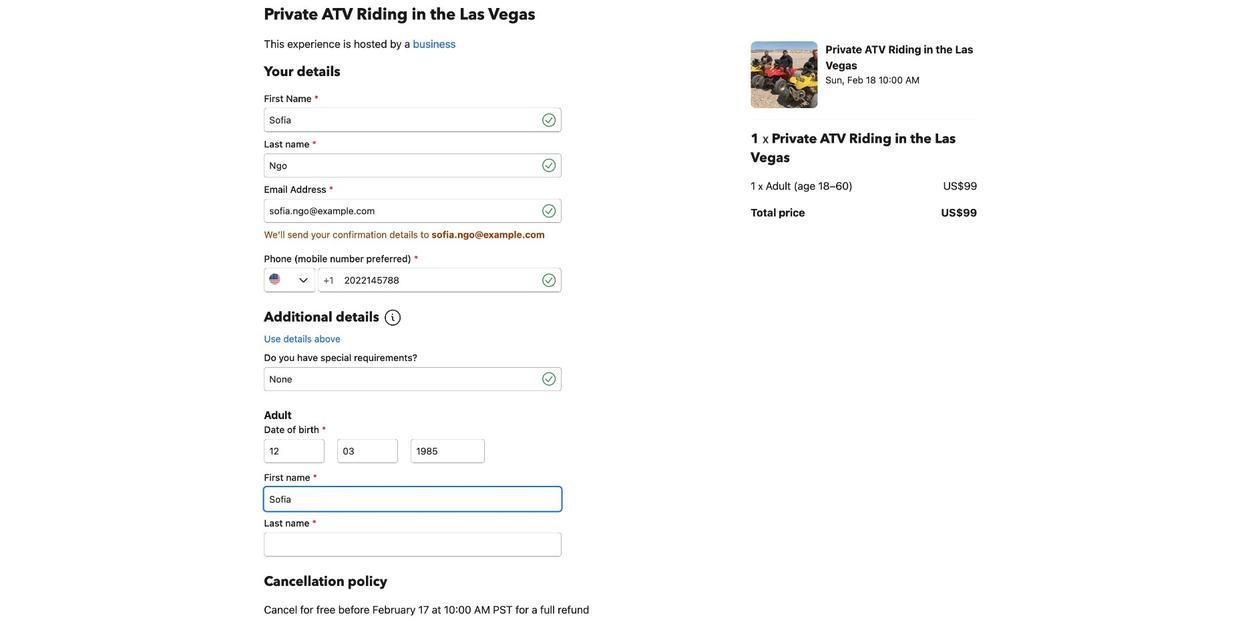 Task type: locate. For each thing, give the bounding box(es) containing it.
None field
[[264, 108, 540, 132], [264, 154, 540, 178], [264, 367, 540, 391], [264, 487, 561, 511], [264, 533, 561, 557], [264, 108, 540, 132], [264, 154, 540, 178], [264, 367, 540, 391], [264, 487, 561, 511], [264, 533, 561, 557]]

Phone (mobile number preferred) telephone field
[[339, 268, 540, 292]]

YYYY field
[[411, 439, 484, 463]]

None email field
[[264, 199, 540, 223]]



Task type: describe. For each thing, give the bounding box(es) containing it.
dd field
[[264, 439, 324, 463]]

mm field
[[337, 439, 398, 463]]



Task type: vqa. For each thing, say whether or not it's contained in the screenshot.
first the 1.8 miles from centre
no



